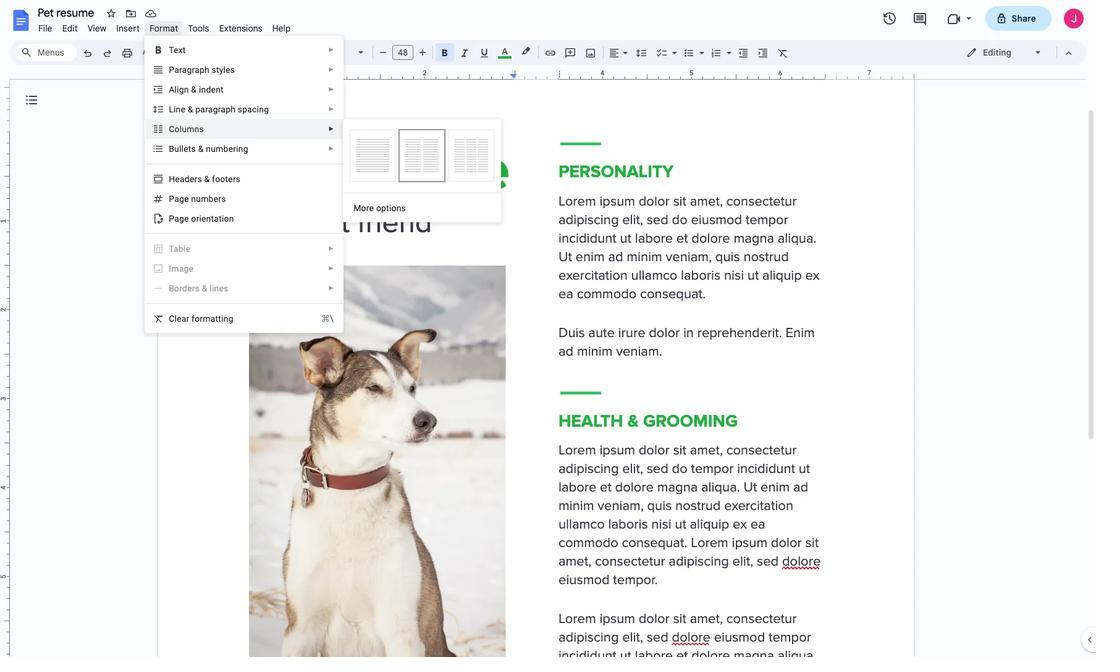 Task type: locate. For each thing, give the bounding box(es) containing it.
share button
[[985, 6, 1052, 31]]

menu bar
[[33, 16, 296, 36]]

extensions menu item
[[214, 21, 267, 36]]

s right colum
[[199, 124, 204, 134]]

Font size text field
[[393, 45, 413, 60]]

numbering
[[206, 144, 248, 154]]

n
[[194, 124, 199, 134], [191, 194, 196, 204]]

paragraph styles p element
[[169, 65, 239, 75]]

options
[[376, 203, 406, 213]]

&
[[191, 85, 197, 95], [188, 104, 193, 114], [198, 144, 204, 154], [204, 174, 210, 184], [202, 284, 207, 294]]

1 vertical spatial s
[[191, 144, 196, 154]]

h
[[169, 174, 175, 184]]

ine
[[174, 104, 185, 114]]

2 ► from the top
[[328, 66, 334, 73]]

proxima
[[317, 47, 350, 58]]

row
[[348, 0, 496, 401]]

0 horizontal spatial s
[[191, 144, 196, 154]]

►
[[328, 46, 334, 53], [328, 66, 334, 73], [328, 86, 334, 93], [328, 106, 334, 112], [328, 125, 334, 132], [328, 145, 334, 152], [328, 245, 334, 252], [328, 265, 334, 272], [328, 285, 334, 292]]

borders
[[169, 284, 200, 294]]

1 vertical spatial page
[[169, 214, 189, 224]]

menu containing text
[[145, 36, 344, 333]]

Font size field
[[392, 45, 418, 61]]

1 horizontal spatial s
[[199, 124, 204, 134]]

n up "bulle t s & numbering"
[[194, 124, 199, 134]]

1 vertical spatial n
[[191, 194, 196, 204]]

menu bar containing file
[[33, 16, 296, 36]]

insert menu item
[[111, 21, 145, 36]]

top margin image
[[0, 43, 9, 135]]

s for n
[[199, 124, 204, 134]]

& for lign
[[191, 85, 197, 95]]

page for page n u mbers
[[169, 194, 189, 204]]

0 vertical spatial s
[[199, 124, 204, 134]]

► inside menu item
[[328, 265, 334, 272]]

0 vertical spatial page
[[169, 194, 189, 204]]

page orientation 3 element
[[169, 214, 238, 224]]

proxima nova option
[[317, 44, 373, 61]]

& right the eaders
[[204, 174, 210, 184]]

file
[[38, 23, 52, 34]]

menu bar banner
[[0, 0, 1096, 657]]

line & paragraph spacing l element
[[169, 104, 273, 114]]

bullets & numbering t element
[[169, 144, 252, 154]]

lear
[[175, 314, 189, 324]]

0 vertical spatial n
[[194, 124, 199, 134]]

line & paragraph spacing image
[[634, 44, 648, 61]]

application
[[0, 0, 1096, 657]]

► for p aragraph styles
[[328, 66, 334, 73]]

page
[[169, 194, 189, 204], [169, 214, 189, 224]]

tools
[[188, 23, 209, 34]]

& left lines
[[202, 284, 207, 294]]

edit menu item
[[57, 21, 83, 36]]

2 page from the top
[[169, 214, 189, 224]]

7 ► from the top
[[328, 245, 334, 252]]

menu
[[343, 0, 501, 401], [145, 36, 344, 333]]

& right lign
[[191, 85, 197, 95]]

8 ► from the top
[[328, 265, 334, 272]]

page left u at the left
[[169, 194, 189, 204]]

menu item
[[153, 263, 334, 275]]

Menus field
[[15, 44, 77, 61]]

paragraph
[[195, 104, 236, 114]]

age
[[179, 264, 194, 274]]

m
[[354, 203, 361, 213]]

ore
[[361, 203, 374, 213]]

checklist menu image
[[669, 44, 677, 49]]

view
[[88, 23, 106, 34]]

s right bulle on the left top of the page
[[191, 144, 196, 154]]

page n u mbers
[[169, 194, 226, 204]]

► inside table menu item
[[328, 245, 334, 252]]

view menu item
[[83, 21, 111, 36]]

indent
[[199, 85, 224, 95]]

editing button
[[958, 43, 1051, 62]]

l
[[169, 104, 174, 114]]

n left mbers
[[191, 194, 196, 204]]

9 ► from the top
[[328, 285, 334, 292]]

4 ► from the top
[[328, 106, 334, 112]]

help
[[272, 23, 291, 34]]

6 ► from the top
[[328, 145, 334, 152]]

► for a lign & indent
[[328, 86, 334, 93]]

► for s
[[328, 125, 334, 132]]

1 ► from the top
[[328, 46, 334, 53]]

colum
[[169, 124, 194, 134]]

format menu item
[[145, 21, 183, 36]]

3 ► from the top
[[328, 86, 334, 93]]

Rename text field
[[33, 5, 101, 20]]

text
[[169, 45, 186, 55]]

s
[[199, 124, 204, 134], [191, 144, 196, 154]]

page down page n u mbers
[[169, 214, 189, 224]]

table 2 element
[[169, 244, 194, 254]]

menu item containing i
[[153, 263, 334, 275]]

bulleted list menu image
[[696, 44, 704, 49]]

more options m element
[[354, 203, 410, 213]]

& right the "ine"
[[188, 104, 193, 114]]

styles
[[212, 65, 235, 75]]

colum n s
[[169, 124, 204, 134]]

page orientation
[[169, 214, 234, 224]]

1 page from the top
[[169, 194, 189, 204]]

spacing
[[238, 104, 269, 114]]

5 ► from the top
[[328, 125, 334, 132]]

c
[[169, 314, 175, 324]]



Task type: describe. For each thing, give the bounding box(es) containing it.
bulle
[[169, 144, 188, 154]]

i m age
[[169, 264, 194, 274]]

clear formatting c element
[[169, 314, 237, 324]]

text s element
[[169, 45, 189, 55]]

image m element
[[169, 264, 197, 274]]

main toolbar
[[77, 0, 793, 479]]

highlight color image
[[519, 44, 533, 59]]

& inside menu item
[[202, 284, 207, 294]]

⌘backslash element
[[306, 313, 334, 325]]

Star checkbox
[[103, 5, 120, 22]]

m
[[171, 264, 179, 274]]

► inside 'borders & lines' menu item
[[328, 285, 334, 292]]

c lear formatting
[[169, 314, 233, 324]]

menu bar inside menu bar banner
[[33, 16, 296, 36]]

& right t
[[198, 144, 204, 154]]

a lign & indent
[[169, 85, 224, 95]]

p aragraph styles
[[169, 65, 235, 75]]

row 1. column 3. three columns element
[[449, 130, 494, 182]]

nova
[[352, 47, 373, 58]]

aragraph
[[174, 65, 209, 75]]

footers
[[212, 174, 241, 184]]

mbers
[[201, 194, 226, 204]]

numbered list menu image
[[724, 44, 732, 49]]

headers & footers h element
[[169, 174, 244, 184]]

edit
[[62, 23, 78, 34]]

tools menu item
[[183, 21, 214, 36]]

borders & lines
[[169, 284, 228, 294]]

file menu item
[[33, 21, 57, 36]]

orientation
[[191, 214, 234, 224]]

lines
[[210, 284, 228, 294]]

borders & lines q element
[[169, 284, 232, 294]]

► for l ine & paragraph spacing
[[328, 106, 334, 112]]

h eaders & footers
[[169, 174, 241, 184]]

page for page orientation
[[169, 214, 189, 224]]

formatting
[[192, 314, 233, 324]]

m ore options
[[354, 203, 406, 213]]

borders & lines menu item
[[153, 282, 334, 295]]

eaders
[[175, 174, 202, 184]]

row 1. column 2. two columns element
[[399, 129, 446, 182]]

⌘\
[[321, 314, 334, 324]]

l ine & paragraph spacing
[[169, 104, 269, 114]]

► for s & numbering
[[328, 145, 334, 152]]

u
[[196, 194, 201, 204]]

t
[[188, 144, 191, 154]]

insert image image
[[584, 44, 598, 61]]

i
[[169, 264, 171, 274]]

right margin image
[[822, 70, 914, 79]]

editing
[[983, 47, 1011, 58]]

table menu item
[[153, 243, 334, 255]]

► for age
[[328, 265, 334, 272]]

page numbers u element
[[169, 194, 230, 204]]

help menu item
[[267, 21, 296, 36]]

columns n element
[[169, 124, 208, 134]]

& for eaders
[[204, 174, 210, 184]]

share
[[1012, 13, 1036, 24]]

n for u
[[191, 194, 196, 204]]

mode and view toolbar
[[957, 40, 1079, 65]]

format
[[150, 23, 178, 34]]

left margin image
[[158, 70, 250, 79]]

proxima nova
[[317, 47, 373, 58]]

application containing share
[[0, 0, 1096, 657]]

extensions
[[219, 23, 262, 34]]

s for t
[[191, 144, 196, 154]]

insert
[[116, 23, 140, 34]]

n for s
[[194, 124, 199, 134]]

& for ine
[[188, 104, 193, 114]]

text color image
[[498, 44, 512, 59]]

bulle t s & numbering
[[169, 144, 248, 154]]

table
[[169, 244, 190, 254]]

lign
[[175, 85, 189, 95]]

menu containing m
[[343, 0, 501, 401]]

align & indent a element
[[169, 85, 227, 95]]

p
[[169, 65, 174, 75]]

a
[[169, 85, 175, 95]]



Task type: vqa. For each thing, say whether or not it's contained in the screenshot.
Fast
no



